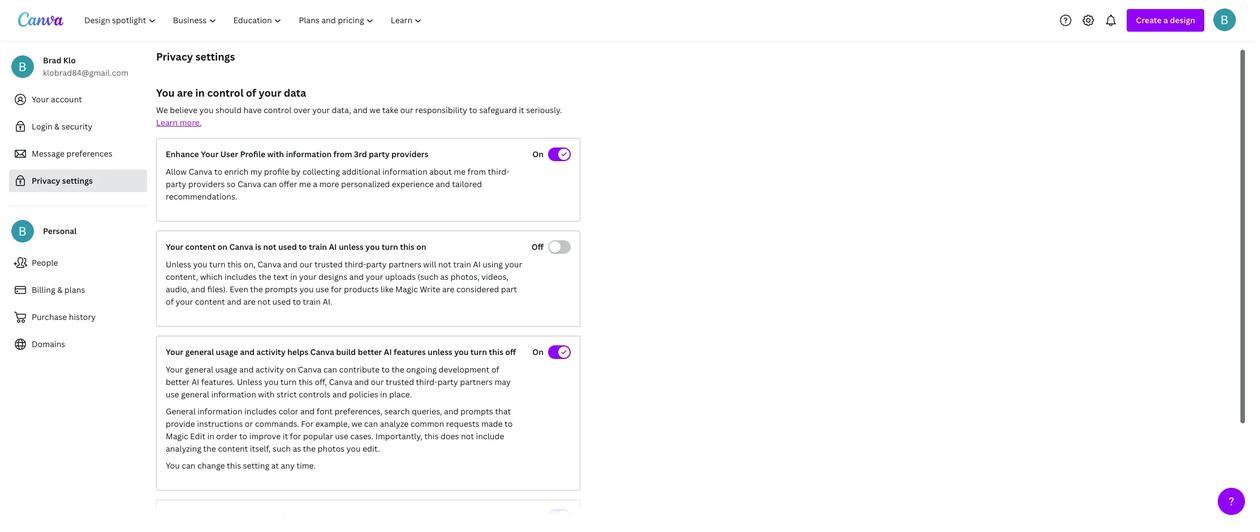 Task type: describe. For each thing, give the bounding box(es) containing it.
2 horizontal spatial on
[[416, 242, 426, 252]]

share my design usage with collaborators
[[166, 511, 325, 522]]

of inside unless you turn this on, canva and our trusted third-party partners will not train ai using your content, which includes the text in your designs and your uploads (such as photos, videos, audio, and files). even the prompts you use for products like magic write are considered part of your content and are not used to train ai.
[[166, 296, 174, 307]]

we inside general information includes color and font preferences, search queries, and prompts that provide instructions or commands. for example, we can analyze common requests made to magic edit in order to improve it for popular use cases. importantly, this does not include analyzing the content itself, such as the photos you edit.
[[352, 419, 362, 429]]

your down audio,
[[176, 296, 193, 307]]

privacy settings link
[[9, 170, 147, 192]]

photos,
[[451, 272, 480, 282]]

the up change
[[203, 443, 216, 454]]

popular
[[303, 431, 333, 442]]

purchase
[[32, 312, 67, 322]]

for inside unless you turn this on, canva and our trusted third-party partners will not train ai using your content, which includes the text in your designs and your uploads (such as photos, videos, audio, and files). even the prompts you use for products like magic write are considered part of your content and are not used to train ai.
[[331, 284, 342, 295]]

you inside the your general usage and activity on canva can contribute to the ongoing development of better ai features. unless you turn this off, canva and our trusted third-party partners may use general information with strict controls and policies in place.
[[264, 377, 278, 387]]

on for your general usage and activity helps canva build better ai features unless you turn this off
[[532, 347, 544, 358]]

policies
[[349, 389, 378, 400]]

from inside allow canva to enrich my profile by collecting additional information about me from third- party providers so canva can offer me a more personalized experience and tailored recommendations.
[[468, 166, 486, 177]]

you inside general information includes color and font preferences, search queries, and prompts that provide instructions or commands. for example, we can analyze common requests made to magic edit in order to improve it for popular use cases. importantly, this does not include analyzing the content itself, such as the photos you edit.
[[346, 443, 361, 454]]

information inside allow canva to enrich my profile by collecting additional information about me from third- party providers so canva can offer me a more personalized experience and tailored recommendations.
[[382, 166, 427, 177]]

information inside general information includes color and font preferences, search queries, and prompts that provide instructions or commands. for example, we can analyze common requests made to magic edit in order to improve it for popular use cases. importantly, this does not include analyzing the content itself, such as the photos you edit.
[[198, 406, 243, 417]]

information up collecting
[[286, 149, 332, 160]]

analyze
[[380, 419, 409, 429]]

0 horizontal spatial privacy settings
[[32, 175, 93, 186]]

turn inside unless you turn this on, canva and our trusted third-party partners will not train ai using your content, which includes the text in your designs and your uploads (such as photos, videos, audio, and files). even the prompts you use for products like magic write are considered part of your content and are not used to train ai.
[[209, 259, 226, 270]]

create a design
[[1136, 15, 1195, 25]]

for inside general information includes color and font preferences, search queries, and prompts that provide instructions or commands. for example, we can analyze common requests made to magic edit in order to improve it for popular use cases. importantly, this does not include analyzing the content itself, such as the photos you edit.
[[290, 431, 301, 442]]

believe
[[170, 105, 197, 115]]

your account link
[[9, 88, 147, 111]]

edit
[[190, 431, 205, 442]]

your for your general usage and activity on canva can contribute to the ongoing development of better ai features. unless you turn this off, canva and our trusted third-party partners may use general information with strict controls and policies in place.
[[166, 364, 183, 375]]

common
[[410, 419, 444, 429]]

account
[[51, 94, 82, 105]]

can inside allow canva to enrich my profile by collecting additional information about me from third- party providers so canva can offer me a more personalized experience and tailored recommendations.
[[263, 179, 277, 190]]

as inside unless you turn this on, canva and our trusted third-party partners will not train ai using your content, which includes the text in your designs and your uploads (such as photos, videos, audio, and files). even the prompts you use for products like magic write are considered part of your content and are not used to train ai.
[[440, 272, 449, 282]]

you up products
[[365, 242, 380, 252]]

off
[[532, 242, 544, 252]]

0 horizontal spatial settings
[[62, 175, 93, 186]]

0 vertical spatial privacy settings
[[156, 50, 235, 63]]

people link
[[9, 252, 147, 274]]

products
[[344, 284, 379, 295]]

0 vertical spatial used
[[278, 242, 297, 252]]

seriously.
[[526, 105, 562, 115]]

billing & plans link
[[9, 279, 147, 302]]

activity for on
[[256, 364, 284, 375]]

general for your general usage and activity on canva can contribute to the ongoing development of better ai features. unless you turn this off, canva and our trusted third-party partners may use general information with strict controls and policies in place.
[[185, 364, 213, 375]]

party inside the your general usage and activity on canva can contribute to the ongoing development of better ai features. unless you turn this off, canva and our trusted third-party partners may use general information with strict controls and policies in place.
[[438, 377, 458, 387]]

0 vertical spatial content
[[185, 242, 216, 252]]

design for my
[[203, 511, 229, 522]]

the down popular
[[303, 443, 316, 454]]

such
[[273, 443, 291, 454]]

part
[[501, 284, 517, 295]]

data
[[284, 86, 306, 100]]

history
[[69, 312, 96, 322]]

over
[[293, 105, 310, 115]]

to right is
[[299, 242, 307, 252]]

the left text
[[259, 272, 271, 282]]

use inside unless you turn this on, canva and our trusted third-party partners will not train ai using your content, which includes the text in your designs and your uploads (such as photos, videos, audio, and files). even the prompts you use for products like magic write are considered part of your content and are not used to train ai.
[[316, 284, 329, 295]]

contribute
[[339, 364, 380, 375]]

recommendations.
[[166, 191, 237, 202]]

learn more. link
[[156, 117, 202, 128]]

2 vertical spatial usage
[[231, 511, 253, 522]]

can inside the your general usage and activity on canva can contribute to the ongoing development of better ai features. unless you turn this off, canva and our trusted third-party partners may use general information with strict controls and policies in place.
[[323, 364, 337, 375]]

not right will on the left
[[438, 259, 451, 270]]

message preferences
[[32, 148, 112, 159]]

this left off
[[489, 347, 503, 358]]

importantly,
[[375, 431, 422, 442]]

domains
[[32, 339, 65, 350]]

off
[[505, 347, 516, 358]]

and down even
[[227, 296, 241, 307]]

1 horizontal spatial settings
[[195, 50, 235, 63]]

your content on canva is not used to train ai unless you turn this on
[[166, 242, 426, 252]]

third- inside unless you turn this on, canva and our trusted third-party partners will not train ai using your content, which includes the text in your designs and your uploads (such as photos, videos, audio, and files). even the prompts you use for products like magic write are considered part of your content and are not used to train ai.
[[345, 259, 366, 270]]

by
[[291, 166, 301, 177]]

magic inside general information includes color and font preferences, search queries, and prompts that provide instructions or commands. for example, we can analyze common requests made to magic edit in order to improve it for popular use cases. importantly, this does not include analyzing the content itself, such as the photos you edit.
[[166, 431, 188, 442]]

2 vertical spatial general
[[181, 389, 209, 400]]

ai left features
[[384, 347, 392, 358]]

share
[[166, 511, 188, 522]]

our inside unless you turn this on, canva and our trusted third-party partners will not train ai using your content, which includes the text in your designs and your uploads (such as photos, videos, audio, and files). even the prompts you use for products like magic write are considered part of your content and are not used to train ai.
[[299, 259, 313, 270]]

helps
[[287, 347, 308, 358]]

is
[[255, 242, 261, 252]]

to inside allow canva to enrich my profile by collecting additional information about me from third- party providers so canva can offer me a more personalized experience and tailored recommendations.
[[214, 166, 222, 177]]

1 horizontal spatial privacy
[[156, 50, 193, 63]]

ai inside the your general usage and activity on canva can contribute to the ongoing development of better ai features. unless you turn this off, canva and our trusted third-party partners may use general information with strict controls and policies in place.
[[192, 377, 199, 387]]

and up or
[[239, 364, 254, 375]]

0 horizontal spatial on
[[218, 242, 227, 252]]

can down analyzing
[[182, 460, 195, 471]]

and up the policies
[[355, 377, 369, 387]]

enhance your user profile with information from 3rd party providers
[[166, 149, 428, 160]]

canva right allow
[[189, 166, 212, 177]]

2 horizontal spatial are
[[442, 284, 454, 295]]

or
[[245, 419, 253, 429]]

brad klo image
[[1213, 8, 1236, 31]]

purchase history
[[32, 312, 96, 322]]

will
[[423, 259, 436, 270]]

preferences,
[[335, 406, 382, 417]]

partners inside unless you turn this on, canva and our trusted third-party partners will not train ai using your content, which includes the text in your designs and your uploads (such as photos, videos, audio, and files). even the prompts you use for products like magic write are considered part of your content and are not used to train ai.
[[389, 259, 421, 270]]

klobrad84@gmail.com
[[43, 67, 128, 78]]

not inside general information includes color and font preferences, search queries, and prompts that provide instructions or commands. for example, we can analyze common requests made to magic edit in order to improve it for popular use cases. importantly, this does not include analyzing the content itself, such as the photos you edit.
[[461, 431, 474, 442]]

3rd
[[354, 149, 367, 160]]

your up have
[[259, 86, 281, 100]]

the right even
[[250, 284, 263, 295]]

for
[[301, 419, 314, 429]]

purchase history link
[[9, 306, 147, 329]]

people
[[32, 257, 58, 268]]

party right 3rd
[[369, 149, 390, 160]]

you for you are in control of your data
[[156, 86, 175, 100]]

and up font
[[332, 389, 347, 400]]

billing & plans
[[32, 285, 85, 295]]

0 horizontal spatial me
[[299, 179, 311, 190]]

and left the helps
[[240, 347, 255, 358]]

preferences
[[66, 148, 112, 159]]

turn up development
[[471, 347, 487, 358]]

with inside the your general usage and activity on canva can contribute to the ongoing development of better ai features. unless you turn this off, canva and our trusted third-party partners may use general information with strict controls and policies in place.
[[258, 389, 275, 400]]

can inside general information includes color and font preferences, search queries, and prompts that provide instructions or commands. for example, we can analyze common requests made to magic edit in order to improve it for popular use cases. importantly, this does not include analyzing the content itself, such as the photos you edit.
[[364, 419, 378, 429]]

1 horizontal spatial better
[[358, 347, 382, 358]]

queries,
[[412, 406, 442, 417]]

magic inside unless you turn this on, canva and our trusted third-party partners will not train ai using your content, which includes the text in your designs and your uploads (such as photos, videos, audio, and files). even the prompts you use for products like magic write are considered part of your content and are not used to train ai.
[[395, 284, 418, 295]]

improve
[[249, 431, 281, 442]]

design for a
[[1170, 15, 1195, 25]]

billing
[[32, 285, 55, 295]]

party inside unless you turn this on, canva and our trusted third-party partners will not train ai using your content, which includes the text in your designs and your uploads (such as photos, videos, audio, and files). even the prompts you use for products like magic write are considered part of your content and are not used to train ai.
[[366, 259, 387, 270]]

2 vertical spatial are
[[243, 296, 256, 307]]

content,
[[166, 272, 198, 282]]

files).
[[207, 284, 228, 295]]

ongoing
[[406, 364, 437, 375]]

use inside the your general usage and activity on canva can contribute to the ongoing development of better ai features. unless you turn this off, canva and our trusted third-party partners may use general information with strict controls and policies in place.
[[166, 389, 179, 400]]

audio,
[[166, 284, 189, 295]]

our inside we believe you should have control over your data, and we take our responsibility to safeguard it seriously. learn more.
[[400, 105, 413, 115]]

to down or
[[239, 431, 247, 442]]

your right using
[[505, 259, 522, 270]]

off,
[[315, 377, 327, 387]]

1 horizontal spatial unless
[[428, 347, 452, 358]]

0 horizontal spatial my
[[190, 511, 202, 522]]

requests
[[446, 419, 479, 429]]

designs
[[318, 272, 347, 282]]

and down which
[[191, 284, 205, 295]]

uploads
[[385, 272, 416, 282]]

at
[[271, 460, 279, 471]]

0 horizontal spatial control
[[207, 86, 244, 100]]

setting
[[243, 460, 269, 471]]

instructions
[[197, 419, 243, 429]]

personalized
[[341, 179, 390, 190]]

this up uploads
[[400, 242, 415, 252]]

change
[[197, 460, 225, 471]]

we
[[156, 105, 168, 115]]

you up development
[[454, 347, 469, 358]]

general for your general usage and activity helps canva build better ai features unless you turn this off
[[185, 347, 214, 358]]

ai inside unless you turn this on, canva and our trusted third-party partners will not train ai using your content, which includes the text in your designs and your uploads (such as photos, videos, audio, and files). even the prompts you use for products like magic write are considered part of your content and are not used to train ai.
[[473, 259, 481, 270]]

safeguard
[[479, 105, 517, 115]]

0 vertical spatial me
[[454, 166, 466, 177]]

this inside the your general usage and activity on canva can contribute to the ongoing development of better ai features. unless you turn this off, canva and our trusted third-party partners may use general information with strict controls and policies in place.
[[299, 377, 313, 387]]

additional
[[342, 166, 381, 177]]

the inside the your general usage and activity on canva can contribute to the ongoing development of better ai features. unless you turn this off, canva and our trusted third-party partners may use general information with strict controls and policies in place.
[[392, 364, 404, 375]]

includes inside unless you turn this on, canva and our trusted third-party partners will not train ai using your content, which includes the text in your designs and your uploads (such as photos, videos, audio, and files). even the prompts you use for products like magic write are considered part of your content and are not used to train ai.
[[225, 272, 257, 282]]

personal
[[43, 226, 77, 236]]

your account
[[32, 94, 82, 105]]

trusted inside unless you turn this on, canva and our trusted third-party partners will not train ai using your content, which includes the text in your designs and your uploads (such as photos, videos, audio, and files). even the prompts you use for products like magic write are considered part of your content and are not used to train ai.
[[314, 259, 343, 270]]

partners inside the your general usage and activity on canva can contribute to the ongoing development of better ai features. unless you turn this off, canva and our trusted third-party partners may use general information with strict controls and policies in place.
[[460, 377, 493, 387]]

on inside the your general usage and activity on canva can contribute to the ongoing development of better ai features. unless you turn this off, canva and our trusted third-party partners may use general information with strict controls and policies in place.
[[286, 364, 296, 375]]

user
[[220, 149, 238, 160]]

about
[[429, 166, 452, 177]]

content inside general information includes color and font preferences, search queries, and prompts that provide instructions or commands. for example, we can analyze common requests made to magic edit in order to improve it for popular use cases. importantly, this does not include analyzing the content itself, such as the photos you edit.
[[218, 443, 248, 454]]

better inside the your general usage and activity on canva can contribute to the ongoing development of better ai features. unless you turn this off, canva and our trusted third-party partners may use general information with strict controls and policies in place.
[[166, 377, 190, 387]]

with for collaborators
[[255, 511, 272, 522]]

prompts inside unless you turn this on, canva and our trusted third-party partners will not train ai using your content, which includes the text in your designs and your uploads (such as photos, videos, audio, and files). even the prompts you use for products like magic write are considered part of your content and are not used to train ai.
[[265, 284, 298, 295]]

text
[[273, 272, 288, 282]]

ai.
[[323, 296, 332, 307]]

canva up off,
[[298, 364, 322, 375]]

learn
[[156, 117, 178, 128]]

1 horizontal spatial of
[[246, 86, 256, 100]]

in inside general information includes color and font preferences, search queries, and prompts that provide instructions or commands. for example, we can analyze common requests made to magic edit in order to improve it for popular use cases. importantly, this does not include analyzing the content itself, such as the photos you edit.
[[207, 431, 214, 442]]

data,
[[332, 105, 351, 115]]

plans
[[64, 285, 85, 295]]



Task type: locate. For each thing, give the bounding box(es) containing it.
partners
[[389, 259, 421, 270], [460, 377, 493, 387]]

0 vertical spatial it
[[519, 105, 524, 115]]

0 horizontal spatial a
[[313, 179, 317, 190]]

magic down "provide"
[[166, 431, 188, 442]]

magic down uploads
[[395, 284, 418, 295]]

party inside allow canva to enrich my profile by collecting additional information about me from third- party providers so canva can offer me a more personalized experience and tailored recommendations.
[[166, 179, 186, 190]]

this inside general information includes color and font preferences, search queries, and prompts that provide instructions or commands. for example, we can analyze common requests made to magic edit in order to improve it for popular use cases. importantly, this does not include analyzing the content itself, such as the photos you edit.
[[424, 431, 439, 442]]

in up believe at the left top of the page
[[195, 86, 205, 100]]

to inside we believe you should have control over your data, and we take our responsibility to safeguard it seriously. learn more.
[[469, 105, 477, 115]]

not down requests
[[461, 431, 474, 442]]

settings up you are in control of your data
[[195, 50, 235, 63]]

& for login
[[54, 121, 60, 132]]

2 vertical spatial of
[[491, 364, 499, 375]]

may
[[495, 377, 511, 387]]

prompts down text
[[265, 284, 298, 295]]

color
[[279, 406, 298, 417]]

1 horizontal spatial on
[[286, 364, 296, 375]]

from up tailored
[[468, 166, 486, 177]]

cases.
[[350, 431, 373, 442]]

and up text
[[283, 259, 298, 270]]

even
[[230, 284, 248, 295]]

1 vertical spatial train
[[453, 259, 471, 270]]

2 horizontal spatial our
[[400, 105, 413, 115]]

2 on from the top
[[532, 347, 544, 358]]

you up the we
[[156, 86, 175, 100]]

1 vertical spatial a
[[313, 179, 317, 190]]

on up which
[[218, 242, 227, 252]]

activity left the helps
[[256, 347, 286, 358]]

privacy settings
[[156, 50, 235, 63], [32, 175, 93, 186]]

and up requests
[[444, 406, 459, 417]]

1 vertical spatial content
[[195, 296, 225, 307]]

we inside we believe you should have control over your data, and we take our responsibility to safeguard it seriously. learn more.
[[370, 105, 380, 115]]

1 horizontal spatial for
[[331, 284, 342, 295]]

videos,
[[481, 272, 509, 282]]

with for information
[[267, 149, 284, 160]]

0 horizontal spatial as
[[293, 443, 301, 454]]

1 vertical spatial trusted
[[386, 377, 414, 387]]

0 vertical spatial with
[[267, 149, 284, 160]]

0 vertical spatial you
[[156, 86, 175, 100]]

control left the over
[[264, 105, 291, 115]]

canva down enrich
[[238, 179, 261, 190]]

1 vertical spatial from
[[468, 166, 486, 177]]

1 vertical spatial general
[[185, 364, 213, 375]]

font
[[317, 406, 333, 417]]

allow canva to enrich my profile by collecting additional information about me from third- party providers so canva can offer me a more personalized experience and tailored recommendations.
[[166, 166, 509, 202]]

1 horizontal spatial privacy settings
[[156, 50, 235, 63]]

0 vertical spatial providers
[[392, 149, 428, 160]]

to left ai.
[[293, 296, 301, 307]]

0 vertical spatial train
[[309, 242, 327, 252]]

0 horizontal spatial privacy
[[32, 175, 60, 186]]

in inside unless you turn this on, canva and our trusted third-party partners will not train ai using your content, which includes the text in your designs and your uploads (such as photos, videos, audio, and files). even the prompts you use for products like magic write are considered part of your content and are not used to train ai.
[[290, 272, 297, 282]]

canva left build
[[310, 347, 334, 358]]

me up tailored
[[454, 166, 466, 177]]

from left 3rd
[[333, 149, 352, 160]]

on
[[218, 242, 227, 252], [416, 242, 426, 252], [286, 364, 296, 375]]

trusted inside the your general usage and activity on canva can contribute to the ongoing development of better ai features. unless you turn this off, canva and our trusted third-party partners may use general information with strict controls and policies in place.
[[386, 377, 414, 387]]

unless inside the your general usage and activity on canva can contribute to the ongoing development of better ai features. unless you turn this off, canva and our trusted third-party partners may use general information with strict controls and policies in place.
[[237, 377, 262, 387]]

canva right off,
[[329, 377, 353, 387]]

1 vertical spatial you
[[166, 460, 180, 471]]

providers
[[392, 149, 428, 160], [188, 179, 225, 190]]

top level navigation element
[[77, 9, 432, 32]]

this left on,
[[228, 259, 242, 270]]

we left the take
[[370, 105, 380, 115]]

design inside dropdown button
[[1170, 15, 1195, 25]]

message preferences link
[[9, 143, 147, 165]]

your
[[32, 94, 49, 105], [201, 149, 219, 160], [166, 242, 183, 252], [166, 347, 183, 358], [166, 364, 183, 375]]

search
[[384, 406, 410, 417]]

made
[[481, 419, 503, 429]]

this inside unless you turn this on, canva and our trusted third-party partners will not train ai using your content, which includes the text in your designs and your uploads (such as photos, videos, audio, and files). even the prompts you use for products like magic write are considered part of your content and are not used to train ai.
[[228, 259, 242, 270]]

1 vertical spatial includes
[[244, 406, 277, 417]]

order
[[216, 431, 237, 442]]

1 horizontal spatial use
[[316, 284, 329, 295]]

privacy up believe at the left top of the page
[[156, 50, 193, 63]]

with left "strict"
[[258, 389, 275, 400]]

to inside unless you turn this on, canva and our trusted third-party partners will not train ai using your content, which includes the text in your designs and your uploads (such as photos, videos, audio, and files). even the prompts you use for products like magic write are considered part of your content and are not used to train ai.
[[293, 296, 301, 307]]

0 horizontal spatial of
[[166, 296, 174, 307]]

can up off,
[[323, 364, 337, 375]]

turn up which
[[209, 259, 226, 270]]

usage inside the your general usage and activity on canva can contribute to the ongoing development of better ai features. unless you turn this off, canva and our trusted third-party partners may use general information with strict controls and policies in place.
[[215, 364, 237, 375]]

your left designs
[[299, 272, 317, 282]]

my right 'share'
[[190, 511, 202, 522]]

0 vertical spatial third-
[[488, 166, 509, 177]]

2 horizontal spatial of
[[491, 364, 499, 375]]

enhance
[[166, 149, 199, 160]]

0 horizontal spatial we
[[352, 419, 362, 429]]

0 vertical spatial on
[[532, 149, 544, 160]]

includes inside general information includes color and font preferences, search queries, and prompts that provide instructions or commands. for example, we can analyze common requests made to magic edit in order to improve it for popular use cases. importantly, this does not include analyzing the content itself, such as the photos you edit.
[[244, 406, 277, 417]]

our down the your content on canva is not used to train ai unless you turn this on
[[299, 259, 313, 270]]

0 vertical spatial design
[[1170, 15, 1195, 25]]

like
[[381, 284, 394, 295]]

me down by
[[299, 179, 311, 190]]

1 horizontal spatial it
[[519, 105, 524, 115]]

development
[[439, 364, 489, 375]]

party down development
[[438, 377, 458, 387]]

2 vertical spatial our
[[371, 377, 384, 387]]

for down designs
[[331, 284, 342, 295]]

privacy settings down message preferences
[[32, 175, 93, 186]]

2 vertical spatial on
[[532, 511, 544, 522]]

0 horizontal spatial are
[[177, 86, 193, 100]]

you down cases. at the bottom left of the page
[[346, 443, 361, 454]]

0 vertical spatial my
[[250, 166, 262, 177]]

general information includes color and font preferences, search queries, and prompts that provide instructions or commands. for example, we can analyze common requests made to magic edit in order to improve it for popular use cases. importantly, this does not include analyzing the content itself, such as the photos you edit.
[[166, 406, 513, 454]]

1 vertical spatial use
[[166, 389, 179, 400]]

profile
[[240, 149, 265, 160]]

this down common
[[424, 431, 439, 442]]

my inside allow canva to enrich my profile by collecting additional information about me from third- party providers so canva can offer me a more personalized experience and tailored recommendations.
[[250, 166, 262, 177]]

0 vertical spatial partners
[[389, 259, 421, 270]]

1 horizontal spatial providers
[[392, 149, 428, 160]]

login
[[32, 121, 52, 132]]

usage for on
[[215, 364, 237, 375]]

privacy settings up you are in control of your data
[[156, 50, 235, 63]]

0 horizontal spatial unless
[[339, 242, 364, 252]]

canva left is
[[229, 242, 253, 252]]

1 horizontal spatial a
[[1164, 15, 1168, 25]]

1 vertical spatial partners
[[460, 377, 493, 387]]

2 vertical spatial train
[[303, 296, 321, 307]]

create a design button
[[1127, 9, 1204, 32]]

usage
[[216, 347, 238, 358], [215, 364, 237, 375], [231, 511, 253, 522]]

more
[[319, 179, 339, 190]]

my down profile
[[250, 166, 262, 177]]

domains link
[[9, 333, 147, 356]]

2 vertical spatial use
[[335, 431, 348, 442]]

considered
[[456, 284, 499, 295]]

we down the preferences,
[[352, 419, 362, 429]]

1 horizontal spatial magic
[[395, 284, 418, 295]]

1 horizontal spatial trusted
[[386, 377, 414, 387]]

privacy
[[156, 50, 193, 63], [32, 175, 60, 186]]

party
[[369, 149, 390, 160], [166, 179, 186, 190], [366, 259, 387, 270], [438, 377, 458, 387]]

features.
[[201, 377, 235, 387]]

are down even
[[243, 296, 256, 307]]

0 horizontal spatial from
[[333, 149, 352, 160]]

provide
[[166, 419, 195, 429]]

as
[[440, 272, 449, 282], [293, 443, 301, 454]]

1 vertical spatial settings
[[62, 175, 93, 186]]

unless
[[339, 242, 364, 252], [428, 347, 452, 358]]

use up general
[[166, 389, 179, 400]]

and down the about
[[436, 179, 450, 190]]

and
[[353, 105, 368, 115], [436, 179, 450, 190], [283, 259, 298, 270], [349, 272, 364, 282], [191, 284, 205, 295], [227, 296, 241, 307], [240, 347, 255, 358], [239, 364, 254, 375], [355, 377, 369, 387], [332, 389, 347, 400], [300, 406, 315, 417], [444, 406, 459, 417]]

our
[[400, 105, 413, 115], [299, 259, 313, 270], [371, 377, 384, 387]]

unless inside unless you turn this on, canva and our trusted third-party partners will not train ai using your content, which includes the text in your designs and your uploads (such as photos, videos, audio, and files). even the prompts you use for products like magic write are considered part of your content and are not used to train ai.
[[166, 259, 191, 270]]

0 vertical spatial we
[[370, 105, 380, 115]]

settings down message preferences "link"
[[62, 175, 93, 186]]

you down the your content on canva is not used to train ai unless you turn this on
[[299, 284, 314, 295]]

0 vertical spatial general
[[185, 347, 214, 358]]

with left the "collaborators"
[[255, 511, 272, 522]]

usage for helps
[[216, 347, 238, 358]]

includes up even
[[225, 272, 257, 282]]

0 horizontal spatial better
[[166, 377, 190, 387]]

to inside the your general usage and activity on canva can contribute to the ongoing development of better ai features. unless you turn this off, canva and our trusted third-party partners may use general information with strict controls and policies in place.
[[382, 364, 390, 375]]

2 horizontal spatial use
[[335, 431, 348, 442]]

1 on from the top
[[532, 149, 544, 160]]

using
[[483, 259, 503, 270]]

1 vertical spatial &
[[57, 285, 62, 295]]

brad
[[43, 55, 61, 66]]

control
[[207, 86, 244, 100], [264, 105, 291, 115]]

partners up uploads
[[389, 259, 421, 270]]

and inside we believe you should have control over your data, and we take our responsibility to safeguard it seriously. learn more.
[[353, 105, 368, 115]]

experience
[[392, 179, 434, 190]]

use down the example,
[[335, 431, 348, 442]]

use inside general information includes color and font preferences, search queries, and prompts that provide instructions or commands. for example, we can analyze common requests made to magic edit in order to improve it for popular use cases. importantly, this does not include analyzing the content itself, such as the photos you edit.
[[335, 431, 348, 442]]

trusted
[[314, 259, 343, 270], [386, 377, 414, 387]]

it inside general information includes color and font preferences, search queries, and prompts that provide instructions or commands. for example, we can analyze common requests made to magic edit in order to improve it for popular use cases. importantly, this does not include analyzing the content itself, such as the photos you edit.
[[283, 431, 288, 442]]

in right edit
[[207, 431, 214, 442]]

not right is
[[263, 242, 276, 252]]

and up products
[[349, 272, 364, 282]]

used right is
[[278, 242, 297, 252]]

activity up "strict"
[[256, 364, 284, 375]]

strict
[[277, 389, 297, 400]]

activity for helps
[[256, 347, 286, 358]]

and right data,
[[353, 105, 368, 115]]

providers inside allow canva to enrich my profile by collecting additional information about me from third- party providers so canva can offer me a more personalized experience and tailored recommendations.
[[188, 179, 225, 190]]

general
[[166, 406, 196, 417]]

use up ai.
[[316, 284, 329, 295]]

2 vertical spatial with
[[255, 511, 272, 522]]

responsibility
[[415, 105, 467, 115]]

1 vertical spatial we
[[352, 419, 362, 429]]

which
[[200, 272, 223, 282]]

login & security link
[[9, 115, 147, 138]]

1 horizontal spatial prompts
[[460, 406, 493, 417]]

1 vertical spatial providers
[[188, 179, 225, 190]]

ai up designs
[[329, 242, 337, 252]]

unless up content, at the bottom left of page
[[166, 259, 191, 270]]

itself,
[[250, 443, 271, 454]]

0 horizontal spatial design
[[203, 511, 229, 522]]

have
[[243, 105, 262, 115]]

your inside we believe you should have control over your data, and we take our responsibility to safeguard it seriously. learn more.
[[312, 105, 330, 115]]

third- inside allow canva to enrich my profile by collecting additional information about me from third- party providers so canva can offer me a more personalized experience and tailored recommendations.
[[488, 166, 509, 177]]

1 vertical spatial my
[[190, 511, 202, 522]]

on up will on the left
[[416, 242, 426, 252]]

general
[[185, 347, 214, 358], [185, 364, 213, 375], [181, 389, 209, 400]]

take
[[382, 105, 398, 115]]

not down is
[[257, 296, 271, 307]]

activity inside the your general usage and activity on canva can contribute to the ongoing development of better ai features. unless you turn this off, canva and our trusted third-party partners may use general information with strict controls and policies in place.
[[256, 364, 284, 375]]

you up which
[[193, 259, 207, 270]]

1 vertical spatial unless
[[237, 377, 262, 387]]

to left safeguard
[[469, 105, 477, 115]]

message
[[32, 148, 65, 159]]

canva inside unless you turn this on, canva and our trusted third-party partners will not train ai using your content, which includes the text in your designs and your uploads (such as photos, videos, audio, and files). even the prompts you use for products like magic write are considered part of your content and are not used to train ai.
[[258, 259, 281, 270]]

to left enrich
[[214, 166, 222, 177]]

& for billing
[[57, 285, 62, 295]]

0 horizontal spatial providers
[[188, 179, 225, 190]]

1 horizontal spatial third-
[[416, 377, 438, 387]]

of down audio,
[[166, 296, 174, 307]]

it inside we believe you should have control over your data, and we take our responsibility to safeguard it seriously. learn more.
[[519, 105, 524, 115]]

0 vertical spatial prompts
[[265, 284, 298, 295]]

does
[[441, 431, 459, 442]]

0 vertical spatial includes
[[225, 272, 257, 282]]

on for enhance your user profile with information from 3rd party providers
[[532, 149, 544, 160]]

a inside create a design dropdown button
[[1164, 15, 1168, 25]]

it up such
[[283, 431, 288, 442]]

privacy down message
[[32, 175, 60, 186]]

tailored
[[452, 179, 482, 190]]

used inside unless you turn this on, canva and our trusted third-party partners will not train ai using your content, which includes the text in your designs and your uploads (such as photos, videos, audio, and files). even the prompts you use for products like magic write are considered part of your content and are not used to train ai.
[[272, 296, 291, 307]]

information up experience
[[382, 166, 427, 177]]

unless you turn this on, canva and our trusted third-party partners will not train ai using your content, which includes the text in your designs and your uploads (such as photos, videos, audio, and files). even the prompts you use for products like magic write are considered part of your content and are not used to train ai.
[[166, 259, 522, 307]]

you up "strict"
[[264, 377, 278, 387]]

0 horizontal spatial partners
[[389, 259, 421, 270]]

your for your general usage and activity helps canva build better ai features unless you turn this off
[[166, 347, 183, 358]]

1 horizontal spatial from
[[468, 166, 486, 177]]

1 vertical spatial as
[[293, 443, 301, 454]]

you are in control of your data
[[156, 86, 306, 100]]

1 vertical spatial privacy settings
[[32, 175, 93, 186]]

a right "create"
[[1164, 15, 1168, 25]]

from
[[333, 149, 352, 160], [468, 166, 486, 177]]

you
[[156, 86, 175, 100], [166, 460, 180, 471]]

of inside the your general usage and activity on canva can contribute to the ongoing development of better ai features. unless you turn this off, canva and our trusted third-party partners may use general information with strict controls and policies in place.
[[491, 364, 499, 375]]

security
[[62, 121, 92, 132]]

login & security
[[32, 121, 92, 132]]

can down profile
[[263, 179, 277, 190]]

1 horizontal spatial partners
[[460, 377, 493, 387]]

0 horizontal spatial for
[[290, 431, 301, 442]]

our right the take
[[400, 105, 413, 115]]

you
[[199, 105, 214, 115], [365, 242, 380, 252], [193, 259, 207, 270], [299, 284, 314, 295], [454, 347, 469, 358], [264, 377, 278, 387], [346, 443, 361, 454]]

1 vertical spatial magic
[[166, 431, 188, 442]]

our inside the your general usage and activity on canva can contribute to the ongoing development of better ai features. unless you turn this off, canva and our trusted third-party partners may use general information with strict controls and policies in place.
[[371, 377, 384, 387]]

0 vertical spatial unless
[[339, 242, 364, 252]]

can
[[263, 179, 277, 190], [323, 364, 337, 375], [364, 419, 378, 429], [182, 460, 195, 471]]

and up for
[[300, 406, 315, 417]]

a inside allow canva to enrich my profile by collecting additional information about me from third- party providers so canva can offer me a more personalized experience and tailored recommendations.
[[313, 179, 317, 190]]

0 vertical spatial unless
[[166, 259, 191, 270]]

allow
[[166, 166, 187, 177]]

in inside the your general usage and activity on canva can contribute to the ongoing development of better ai features. unless you turn this off, canva and our trusted third-party partners may use general information with strict controls and policies in place.
[[380, 389, 387, 400]]

you for you can change this setting at any time.
[[166, 460, 180, 471]]

write
[[420, 284, 440, 295]]

1 vertical spatial usage
[[215, 364, 237, 375]]

profile
[[264, 166, 289, 177]]

1 vertical spatial our
[[299, 259, 313, 270]]

your inside the your general usage and activity on canva can contribute to the ongoing development of better ai features. unless you turn this off, canva and our trusted third-party partners may use general information with strict controls and policies in place.
[[166, 364, 183, 375]]

your for your account
[[32, 94, 49, 105]]

party down allow
[[166, 179, 186, 190]]

turn up uploads
[[382, 242, 398, 252]]

to down "that"
[[505, 419, 513, 429]]

with
[[267, 149, 284, 160], [258, 389, 275, 400], [255, 511, 272, 522]]

0 horizontal spatial trusted
[[314, 259, 343, 270]]

prompts inside general information includes color and font preferences, search queries, and prompts that provide instructions or commands. for example, we can analyze common requests made to magic edit in order to improve it for popular use cases. importantly, this does not include analyzing the content itself, such as the photos you edit.
[[460, 406, 493, 417]]

0 vertical spatial better
[[358, 347, 382, 358]]

0 vertical spatial from
[[333, 149, 352, 160]]

1 horizontal spatial unless
[[237, 377, 262, 387]]

edit.
[[363, 443, 380, 454]]

0 vertical spatial for
[[331, 284, 342, 295]]

2 vertical spatial third-
[[416, 377, 438, 387]]

1 vertical spatial on
[[532, 347, 544, 358]]

your for your content on canva is not used to train ai unless you turn this on
[[166, 242, 183, 252]]

1 vertical spatial are
[[442, 284, 454, 295]]

information up the instructions
[[198, 406, 243, 417]]

0 vertical spatial activity
[[256, 347, 286, 358]]

canva up text
[[258, 259, 281, 270]]

0 horizontal spatial use
[[166, 389, 179, 400]]

place.
[[389, 389, 412, 400]]

design right 'share'
[[203, 511, 229, 522]]

as inside general information includes color and font preferences, search queries, and prompts that provide instructions or commands. for example, we can analyze common requests made to magic edit in order to improve it for popular use cases. importantly, this does not include analyzing the content itself, such as the photos you edit.
[[293, 443, 301, 454]]

providers up recommendations.
[[188, 179, 225, 190]]

0 vertical spatial magic
[[395, 284, 418, 295]]

third- inside the your general usage and activity on canva can contribute to the ongoing development of better ai features. unless you turn this off, canva and our trusted third-party partners may use general information with strict controls and policies in place.
[[416, 377, 438, 387]]

your right the over
[[312, 105, 330, 115]]

time.
[[297, 460, 316, 471]]

1 vertical spatial of
[[166, 296, 174, 307]]

prompts up requests
[[460, 406, 493, 417]]

should
[[216, 105, 242, 115]]

this left setting
[[227, 460, 241, 471]]

0 horizontal spatial it
[[283, 431, 288, 442]]

content down order
[[218, 443, 248, 454]]

of up may
[[491, 364, 499, 375]]

partners down development
[[460, 377, 493, 387]]

1 vertical spatial with
[[258, 389, 275, 400]]

your up like on the bottom left of page
[[366, 272, 383, 282]]

so
[[227, 179, 236, 190]]

to right contribute at the left bottom
[[382, 364, 390, 375]]

in right text
[[290, 272, 297, 282]]

design
[[1170, 15, 1195, 25], [203, 511, 229, 522]]

as right such
[[293, 443, 301, 454]]

photos
[[318, 443, 345, 454]]

controls
[[299, 389, 331, 400]]

information inside the your general usage and activity on canva can contribute to the ongoing development of better ai features. unless you turn this off, canva and our trusted third-party partners may use general information with strict controls and policies in place.
[[211, 389, 256, 400]]

turn inside the your general usage and activity on canva can contribute to the ongoing development of better ai features. unless you turn this off, canva and our trusted third-party partners may use general information with strict controls and policies in place.
[[280, 377, 297, 387]]

0 vertical spatial our
[[400, 105, 413, 115]]

analyzing
[[166, 443, 201, 454]]

includes up or
[[244, 406, 277, 417]]

on,
[[244, 259, 256, 270]]

3 on from the top
[[532, 511, 544, 522]]

0 vertical spatial of
[[246, 86, 256, 100]]

you inside we believe you should have control over your data, and we take our responsibility to safeguard it seriously. learn more.
[[199, 105, 214, 115]]

control inside we believe you should have control over your data, and we take our responsibility to safeguard it seriously. learn more.
[[264, 105, 291, 115]]

1 horizontal spatial my
[[250, 166, 262, 177]]

and inside allow canva to enrich my profile by collecting additional information about me from third- party providers so canva can offer me a more personalized experience and tailored recommendations.
[[436, 179, 450, 190]]

of up have
[[246, 86, 256, 100]]

content inside unless you turn this on, canva and our trusted third-party partners will not train ai using your content, which includes the text in your designs and your uploads (such as photos, videos, audio, and files). even the prompts you use for products like magic write are considered part of your content and are not used to train ai.
[[195, 296, 225, 307]]

unless up designs
[[339, 242, 364, 252]]

1 vertical spatial activity
[[256, 364, 284, 375]]

example,
[[316, 419, 350, 429]]

use
[[316, 284, 329, 295], [166, 389, 179, 400], [335, 431, 348, 442]]

1 vertical spatial it
[[283, 431, 288, 442]]

for down for
[[290, 431, 301, 442]]

1 horizontal spatial our
[[371, 377, 384, 387]]



Task type: vqa. For each thing, say whether or not it's contained in the screenshot.
Billed To
no



